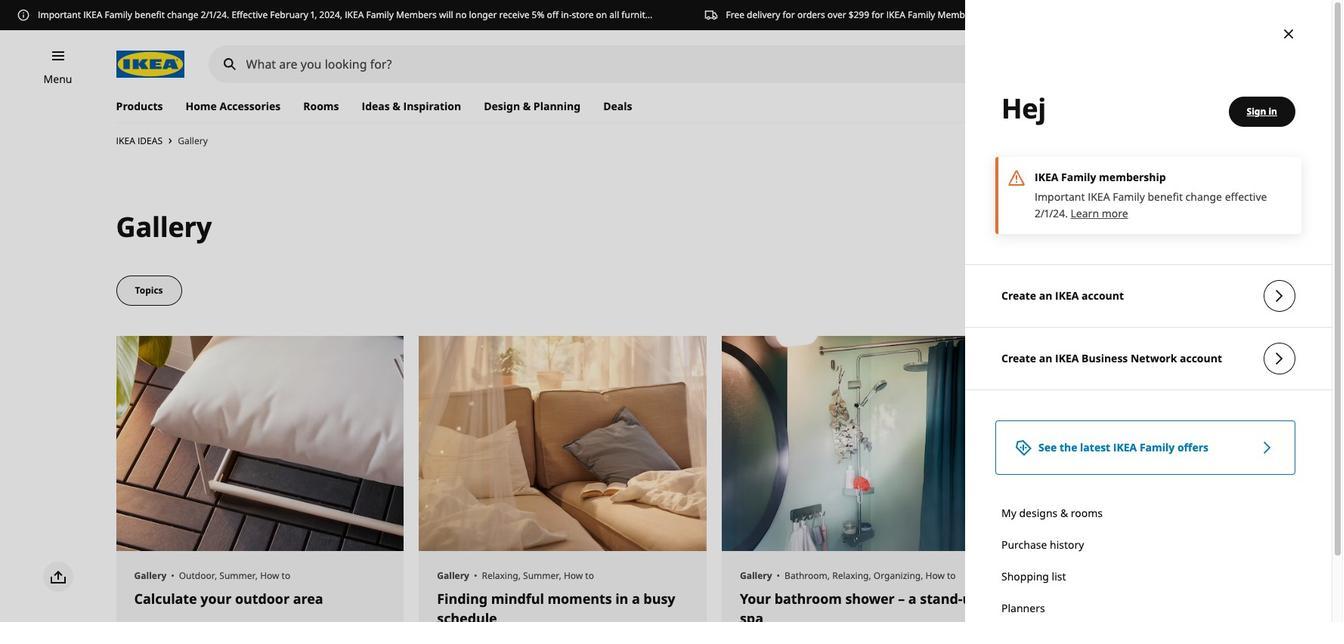 Task type: locate. For each thing, give the bounding box(es) containing it.
a inside finding mindful moments in a busy schedule
[[632, 591, 640, 609]]

delivery
[[747, 8, 780, 21]]

1 horizontal spatial in
[[1269, 105, 1277, 118]]

gallery up calculate
[[134, 570, 166, 583]]

in-
[[561, 8, 572, 21]]

gallery down history
[[1043, 570, 1075, 583]]

1 vertical spatial an
[[1039, 352, 1052, 366]]

0 horizontal spatial change
[[167, 8, 198, 21]]

0 horizontal spatial important
[[38, 8, 81, 21]]

gallery up the finding
[[437, 570, 469, 583]]

create for create an ikea business network account
[[1001, 352, 1036, 366]]

0 horizontal spatial benefit
[[135, 8, 165, 21]]

family left members.
[[908, 8, 935, 21]]

gallery how to create a hobby hub for the entire family
[[1043, 570, 1273, 623]]

important up 'menu'
[[38, 8, 81, 21]]

&
[[393, 99, 400, 113], [523, 99, 531, 113], [1060, 506, 1068, 521]]

ikea
[[83, 8, 102, 21], [345, 8, 364, 21], [886, 8, 905, 21], [116, 135, 135, 148], [1035, 170, 1058, 184], [1088, 190, 1110, 204], [1055, 289, 1079, 303], [1055, 352, 1079, 366], [1113, 441, 1137, 455]]

more
[[736, 8, 758, 21]]

how up stand- on the right bottom of page
[[926, 570, 945, 583]]

None search field
[[208, 45, 1040, 83]]

finding mindful moments in a busy schedule
[[437, 591, 675, 623]]

in right sign on the top right of the page
[[1269, 105, 1277, 118]]

ikea inside important ikea family benefit change effective 2/1/24.
[[1088, 190, 1110, 204]]

family inside important ikea family benefit change effective 2/1/24.
[[1113, 190, 1145, 204]]

for inside gallery how to create a hobby hub for the entire family
[[1227, 591, 1247, 609]]

important for important ikea family benefit change effective 2/1/24.
[[1035, 190, 1085, 204]]

longer
[[469, 8, 497, 21]]

important up learn more link
[[1035, 190, 1085, 204]]

create
[[1001, 289, 1036, 303], [1001, 352, 1036, 366]]

a right –
[[908, 591, 917, 609]]

1 create from the top
[[1001, 289, 1036, 303]]

feb
[[1064, 8, 1080, 21]]

the right see
[[1060, 441, 1077, 455]]

1 vertical spatial important
[[1035, 190, 1085, 204]]

account up business
[[1082, 289, 1124, 303]]

to right deliver
[[1297, 91, 1305, 102]]

topics
[[135, 284, 163, 297]]

1 horizontal spatial change
[[1186, 190, 1222, 204]]

0 horizontal spatial &
[[393, 99, 400, 113]]

close menu image
[[1280, 25, 1298, 43]]

$299
[[849, 8, 869, 21]]

inspiration
[[403, 99, 461, 113]]

deliver
[[1268, 91, 1295, 102]]

ikea ideas
[[116, 135, 163, 148]]

relaxing up shower
[[832, 570, 869, 583]]

hobby
[[1152, 591, 1194, 609]]

an for business
[[1039, 352, 1052, 366]]

1 vertical spatial change
[[1186, 190, 1222, 204]]

products
[[116, 99, 163, 113]]

open until 9:00pm button
[[1137, 91, 1231, 117]]

1 a from the left
[[632, 591, 640, 609]]

change left effective
[[1186, 190, 1222, 204]]

2 a from the left
[[908, 591, 917, 609]]

no
[[456, 8, 467, 21]]

gallery inside gallery how to create a hobby hub for the entire family
[[1043, 570, 1075, 583]]

how up entire
[[1043, 591, 1073, 609]]

planners
[[1001, 602, 1045, 616]]

february
[[270, 8, 308, 21]]

benefit down membership
[[1148, 190, 1183, 204]]

a inside gallery how to create a hobby hub for the entire family
[[1140, 591, 1148, 609]]

important ikea family benefit change 2/1/24. effective february 1, 2024, ikea family members will no longer receive 5% off in-store on all furniture and décor. learn more link
[[17, 8, 758, 22]]

0 vertical spatial account
[[1082, 289, 1124, 303]]

2 horizontal spatial for
[[1227, 591, 1247, 609]]

free delivery for orders over $299 for ikea family members. shop now through feb 3
[[726, 8, 1087, 21]]

summer
[[219, 570, 255, 583], [523, 570, 559, 583]]

2 relaxing from the left
[[832, 570, 869, 583]]

0 vertical spatial change
[[167, 8, 198, 21]]

create an ikea account
[[1001, 289, 1124, 303]]

1 horizontal spatial &
[[523, 99, 531, 113]]

home
[[186, 99, 217, 113]]

in inside "button"
[[1269, 105, 1277, 118]]

off
[[547, 8, 559, 21]]

see
[[1038, 441, 1057, 455]]

important
[[38, 8, 81, 21], [1035, 190, 1085, 204]]

area
[[293, 591, 323, 609]]

orders
[[797, 8, 825, 21]]

important ikea family benefit change 2/1/24. effective february 1, 2024, ikea family members will no longer receive 5% off in-store on all furniture and décor. learn more
[[38, 8, 758, 21]]

0 vertical spatial benefit
[[135, 8, 165, 21]]

0 horizontal spatial the
[[1060, 441, 1077, 455]]

see the latest ikea family offers
[[1038, 441, 1209, 455]]

& right ideas
[[393, 99, 400, 113]]

& for ideas
[[393, 99, 400, 113]]

to up moments
[[585, 570, 594, 583]]

1 an from the top
[[1039, 289, 1052, 303]]

a left busy
[[632, 591, 640, 609]]

1 vertical spatial 2/1/24.
[[1035, 206, 1068, 221]]

1 horizontal spatial account
[[1180, 352, 1222, 366]]

0 vertical spatial an
[[1039, 289, 1052, 303]]

finding
[[437, 591, 488, 609]]

1 vertical spatial benefit
[[1148, 190, 1183, 204]]

2/1/24. left effective
[[201, 8, 229, 21]]

moments
[[547, 591, 612, 609]]

change for 2/1/24.
[[167, 8, 198, 21]]

1 horizontal spatial the
[[1250, 591, 1273, 609]]

design
[[484, 99, 520, 113]]

purchase history link
[[1001, 537, 1295, 554]]

hub
[[1197, 591, 1223, 609]]

the
[[1060, 441, 1077, 455], [1250, 591, 1273, 609]]

until
[[1182, 91, 1200, 102]]

relaxing up mindful
[[482, 570, 518, 583]]

in left busy
[[615, 591, 628, 609]]

accessories
[[220, 99, 281, 113]]

change up 'ikea logotype, go to start page'
[[167, 8, 198, 21]]

1 horizontal spatial relaxing
[[832, 570, 869, 583]]

schedule
[[437, 610, 497, 623]]

0 horizontal spatial 2/1/24.
[[201, 8, 229, 21]]

now
[[1007, 8, 1025, 21]]

2/1/24. inside important ikea family benefit change effective 2/1/24.
[[1035, 206, 1068, 221]]

important inside important ikea family benefit change effective 2/1/24.
[[1035, 190, 1085, 204]]

0 vertical spatial 2/1/24.
[[201, 8, 229, 21]]

1 relaxing from the left
[[482, 570, 518, 583]]

for right "hub" on the right bottom
[[1227, 591, 1247, 609]]

0 horizontal spatial account
[[1082, 289, 1124, 303]]

3 a from the left
[[1140, 591, 1148, 609]]

benefit
[[135, 8, 165, 21], [1148, 190, 1183, 204]]

1 summer from the left
[[219, 570, 255, 583]]

my designs & rooms
[[1001, 506, 1103, 521]]

change inside important ikea family benefit change effective 2/1/24.
[[1186, 190, 1222, 204]]

1 horizontal spatial important
[[1035, 190, 1085, 204]]

2 an from the top
[[1039, 352, 1052, 366]]

store
[[572, 8, 594, 21]]

to up entire
[[1076, 591, 1090, 609]]

account right network
[[1180, 352, 1222, 366]]

to
[[1297, 91, 1305, 102], [282, 570, 290, 583], [585, 570, 594, 583], [947, 570, 956, 583], [1076, 591, 1090, 609]]

important ikea family benefit change effective 2/1/24.
[[1035, 190, 1267, 221]]

2/1/24.
[[201, 8, 229, 21], [1035, 206, 1068, 221]]

an for account
[[1039, 289, 1052, 303]]

0 vertical spatial important
[[38, 8, 81, 21]]

2 create from the top
[[1001, 352, 1036, 366]]

for right $299 on the right of the page
[[872, 8, 884, 21]]

1 horizontal spatial benefit
[[1148, 190, 1183, 204]]

gallery
[[178, 134, 208, 147], [116, 209, 212, 246], [134, 570, 166, 583], [437, 570, 469, 583], [740, 570, 772, 583], [1043, 570, 1075, 583]]

1 horizontal spatial for
[[872, 8, 884, 21]]

how up moments
[[564, 570, 583, 583]]

1 vertical spatial account
[[1180, 352, 1222, 366]]

topics button
[[116, 276, 182, 306]]

sign
[[1247, 105, 1266, 118]]

shopping list link
[[1001, 569, 1295, 586]]

the inside gallery how to create a hobby hub for the entire family
[[1250, 591, 1273, 609]]

0 horizontal spatial relaxing
[[482, 570, 518, 583]]

1 horizontal spatial learn
[[1071, 206, 1099, 221]]

outdoor
[[179, 570, 215, 583]]

menu button
[[43, 71, 72, 88]]

gallery up 'topics' on the left top
[[116, 209, 212, 246]]

how
[[260, 570, 279, 583], [564, 570, 583, 583], [926, 570, 945, 583], [1043, 591, 1073, 609]]

1 horizontal spatial summer
[[523, 570, 559, 583]]

ideas & inspiration
[[362, 99, 461, 113]]

calculate
[[134, 591, 197, 609]]

gallery down home on the left of the page
[[178, 134, 208, 147]]

an
[[1039, 289, 1052, 303], [1039, 352, 1052, 366]]

2 horizontal spatial a
[[1140, 591, 1148, 609]]

family up 'ikea logotype, go to start page'
[[105, 8, 132, 21]]

2 summer from the left
[[523, 570, 559, 583]]

0 horizontal spatial learn
[[709, 8, 733, 21]]

the right "hub" on the right bottom
[[1250, 591, 1273, 609]]

benefit inside important ikea family benefit change effective 2/1/24.
[[1148, 190, 1183, 204]]

create for create an ikea account
[[1001, 289, 1036, 303]]

a inside your bathroom shower – a stand-up spa
[[908, 591, 917, 609]]

2/1/24. left learn more at right top
[[1035, 206, 1068, 221]]

0 horizontal spatial summer
[[219, 570, 255, 583]]

0 horizontal spatial in
[[615, 591, 628, 609]]

for left the 'orders'
[[783, 8, 795, 21]]

a
[[632, 591, 640, 609], [908, 591, 917, 609], [1140, 591, 1148, 609]]

family down membership
[[1113, 190, 1145, 204]]

important for important ikea family benefit change 2/1/24. effective february 1, 2024, ikea family members will no longer receive 5% off in-store on all furniture and décor. learn more
[[38, 8, 81, 21]]

1 horizontal spatial a
[[908, 591, 917, 609]]

a down shopping list link
[[1140, 591, 1148, 609]]

0 horizontal spatial a
[[632, 591, 640, 609]]

busy
[[643, 591, 675, 609]]

learn more link
[[1071, 206, 1128, 221]]

family
[[1087, 610, 1129, 623]]

0 vertical spatial create
[[1001, 289, 1036, 303]]

family
[[105, 8, 132, 21], [366, 8, 394, 21], [908, 8, 935, 21], [1061, 170, 1096, 184], [1113, 190, 1145, 204], [1140, 441, 1175, 455]]

spa
[[740, 610, 763, 623]]

2 horizontal spatial &
[[1060, 506, 1068, 521]]

in
[[1269, 105, 1277, 118], [615, 591, 628, 609]]

learn
[[709, 8, 733, 21], [1071, 206, 1099, 221]]

summer for mindful
[[523, 570, 559, 583]]

planning
[[533, 99, 581, 113]]

summer up calculate your outdoor area
[[219, 570, 255, 583]]

& right design on the top of page
[[523, 99, 531, 113]]

& left rooms
[[1060, 506, 1068, 521]]

important inside important ikea family benefit change 2/1/24. effective february 1, 2024, ikea family members will no longer receive 5% off in-store on all furniture and décor. learn more link
[[38, 8, 81, 21]]

summer up mindful
[[523, 570, 559, 583]]

rooms link
[[292, 91, 350, 122]]

family left members
[[366, 8, 394, 21]]

5%
[[532, 8, 545, 21]]

1 vertical spatial learn
[[1071, 206, 1099, 221]]

1 vertical spatial create
[[1001, 352, 1036, 366]]

benefit up 'ikea logotype, go to start page'
[[135, 8, 165, 21]]

0 vertical spatial in
[[1269, 105, 1277, 118]]

your
[[740, 591, 771, 609]]

1 vertical spatial in
[[615, 591, 628, 609]]

1 vertical spatial the
[[1250, 591, 1273, 609]]

create
[[1094, 591, 1137, 609]]

rooms
[[1071, 506, 1103, 521]]

see the latest ikea family offers link
[[995, 421, 1295, 475]]

1 horizontal spatial 2/1/24.
[[1035, 206, 1068, 221]]



Task type: describe. For each thing, give the bounding box(es) containing it.
calculate your outdoor area
[[134, 591, 323, 609]]

my designs & rooms link
[[1001, 506, 1295, 522]]

create an ikea business network account link
[[965, 327, 1332, 390]]

to up stand- on the right bottom of page
[[947, 570, 956, 583]]

sign in
[[1247, 105, 1277, 118]]

to inside deliver to 28216
[[1297, 91, 1305, 102]]

network
[[1131, 352, 1177, 366]]

in inside finding mindful moments in a busy schedule
[[615, 591, 628, 609]]

list
[[1052, 570, 1066, 584]]

bathroom
[[774, 591, 842, 609]]

0 vertical spatial learn
[[709, 8, 733, 21]]

entire
[[1043, 610, 1083, 623]]

more
[[1102, 206, 1128, 221]]

ideas
[[137, 135, 163, 148]]

ideas & inspiration link
[[350, 91, 473, 122]]

2/1/24. inside important ikea family benefit change 2/1/24. effective february 1, 2024, ikea family members will no longer receive 5% off in-store on all furniture and décor. learn more link
[[201, 8, 229, 21]]

to up outdoor
[[282, 570, 290, 583]]

stand-
[[920, 591, 962, 609]]

purchase history
[[1001, 538, 1084, 552]]

designs
[[1019, 506, 1058, 521]]

hej
[[1001, 90, 1046, 127]]

open
[[1158, 91, 1180, 102]]

summer for your
[[219, 570, 255, 583]]

effective
[[232, 8, 268, 21]]

deals link
[[592, 91, 644, 122]]

learn more
[[1071, 206, 1128, 221]]

a for create
[[1140, 591, 1148, 609]]

sign in button
[[1229, 97, 1295, 127]]

will
[[439, 8, 453, 21]]

0 horizontal spatial for
[[783, 8, 795, 21]]

my
[[1001, 506, 1016, 521]]

open until 9:00pm
[[1158, 91, 1231, 102]]

on
[[596, 8, 607, 21]]

and
[[662, 8, 678, 21]]

outdoor
[[235, 591, 290, 609]]

ikea ideas link
[[116, 135, 163, 148]]

home accessories
[[186, 99, 281, 113]]

menu
[[43, 72, 72, 86]]

benefit for effective
[[1148, 190, 1183, 204]]

9:00pm
[[1202, 91, 1231, 102]]

bathroom
[[785, 570, 827, 583]]

purchase
[[1001, 538, 1047, 552]]

free
[[726, 8, 744, 21]]

a for –
[[908, 591, 917, 609]]

how up outdoor
[[260, 570, 279, 583]]

28216
[[1268, 101, 1298, 116]]

family left offers
[[1140, 441, 1175, 455]]

bathroom relaxing organizing how to
[[785, 570, 956, 583]]

mindful
[[491, 591, 544, 609]]

ikea logotype, go to start page image
[[116, 51, 184, 78]]

& for design
[[523, 99, 531, 113]]

–
[[898, 591, 905, 609]]

design & planning
[[484, 99, 581, 113]]

planners link
[[1001, 601, 1295, 617]]

effective
[[1225, 190, 1267, 204]]

1,
[[311, 8, 317, 21]]

family up learn more at right top
[[1061, 170, 1096, 184]]

history
[[1050, 538, 1084, 552]]

all
[[609, 8, 619, 21]]

free delivery for orders over $299 for ikea family members. shop now through feb 3 link
[[705, 8, 1087, 22]]

design & planning link
[[473, 91, 592, 122]]

shopping list
[[1001, 570, 1066, 584]]

your
[[200, 591, 232, 609]]

0 vertical spatial the
[[1060, 441, 1077, 455]]

ideas
[[362, 99, 390, 113]]

deliver to 28216
[[1268, 91, 1305, 116]]

membership
[[1099, 170, 1166, 184]]

3
[[1082, 8, 1087, 21]]

members.
[[938, 8, 981, 21]]

a for in
[[632, 591, 640, 609]]

outdoor summer how to
[[179, 570, 290, 583]]

benefit for 2/1/24.
[[135, 8, 165, 21]]

through
[[1027, 8, 1062, 21]]

create an ikea business network account
[[1001, 352, 1222, 366]]

up
[[962, 591, 980, 609]]

how inside gallery how to create a hobby hub for the entire family
[[1043, 591, 1073, 609]]

organizing
[[874, 570, 921, 583]]

to inside gallery how to create a hobby hub for the entire family
[[1076, 591, 1090, 609]]

change for effective
[[1186, 190, 1222, 204]]

shop
[[983, 8, 1005, 21]]

your bathroom shower – a stand-up spa
[[740, 591, 980, 623]]

offers
[[1177, 441, 1209, 455]]

shower
[[845, 591, 895, 609]]

gallery up your
[[740, 570, 772, 583]]

deals
[[603, 99, 632, 113]]



Task type: vqa. For each thing, say whether or not it's contained in the screenshot.
Gallery within Gallery How to create a hobby hub for the entire family
yes



